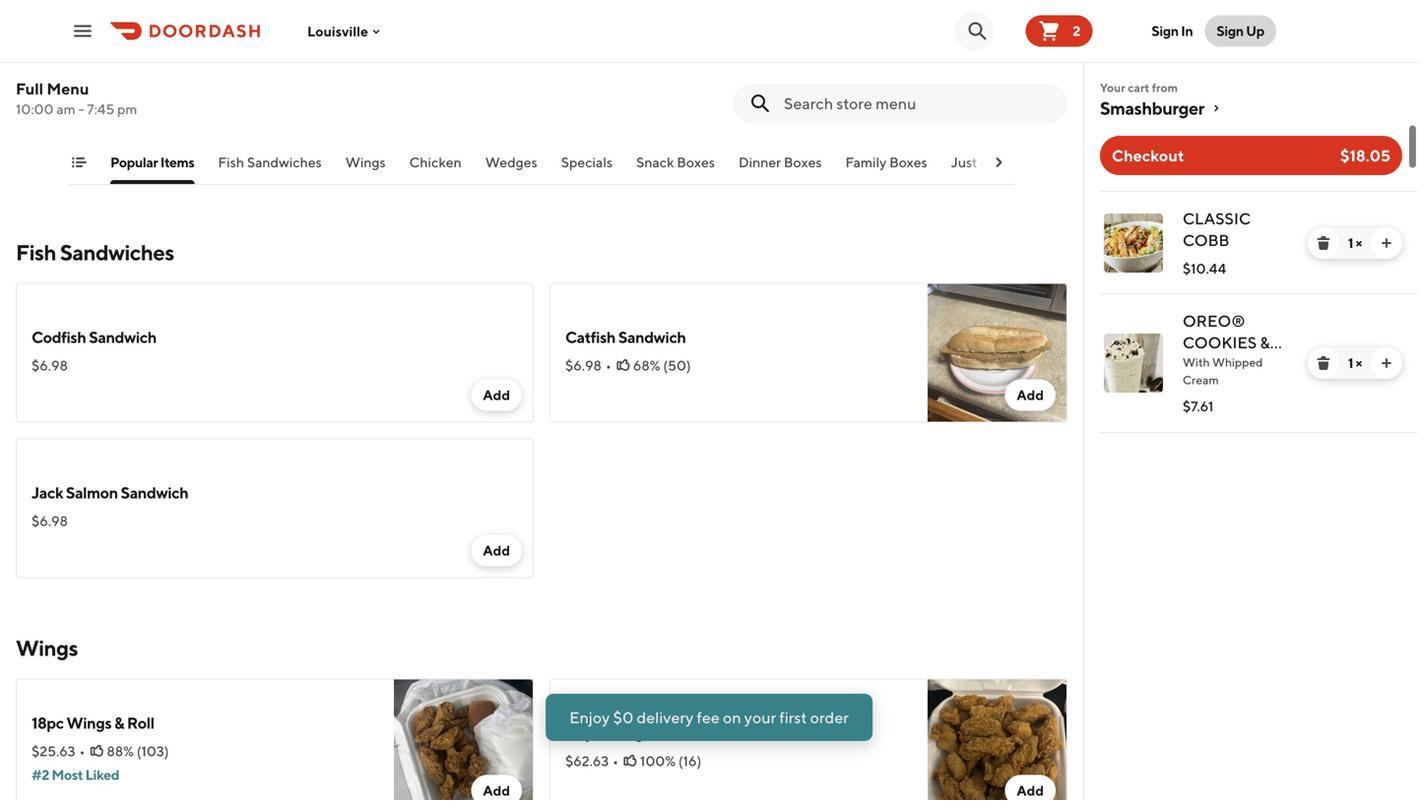 Task type: describe. For each thing, give the bounding box(es) containing it.
slice choose a dessert slice!
[[32, 78, 174, 120]]

on
[[723, 709, 741, 727]]

68% (50)
[[633, 358, 691, 374]]

louisville button
[[307, 23, 384, 39]]

items
[[160, 154, 194, 170]]

just
[[951, 154, 978, 170]]

fish sandwiches button
[[218, 153, 322, 184]]

enjoy $0 delivery fee on your first order
[[569, 709, 849, 727]]

& for wings
[[114, 714, 124, 733]]

codfish
[[32, 328, 86, 347]]

100% (16)
[[640, 753, 702, 770]]

classic cobb
[[1183, 209, 1251, 250]]

7:45
[[87, 101, 114, 117]]

& for cookies
[[1260, 333, 1270, 352]]

$6.98 for jack salmon sandwich
[[32, 513, 68, 529]]

classic cobb image
[[1104, 214, 1163, 273]]

full
[[16, 79, 43, 98]]

wings up the 100%
[[605, 724, 650, 743]]

sign in
[[1152, 23, 1193, 39]]

codfish sandwich
[[32, 328, 156, 347]]

wedges button
[[485, 153, 537, 184]]

1 vertical spatial fish sandwiches
[[16, 240, 174, 265]]

dinner boxes
[[739, 154, 822, 170]]

18pc wings & roll image
[[394, 679, 534, 801]]

order
[[810, 709, 849, 727]]

10:00
[[16, 101, 54, 117]]

18pc wings & roll
[[32, 714, 154, 733]]

family
[[846, 154, 887, 170]]

88%
[[107, 744, 134, 760]]

0 horizontal spatial •
[[79, 744, 85, 760]]

remove item from cart image for classic cobb
[[1316, 235, 1332, 251]]

jack salmon sandwich
[[32, 484, 188, 502]]

show menu categories image
[[71, 155, 87, 170]]

1 for oreo® cookies & cream shake
[[1348, 355, 1353, 371]]

pm
[[117, 101, 137, 117]]

snack boxes
[[636, 154, 715, 170]]

smashburger link
[[1100, 97, 1403, 120]]

(50)
[[663, 358, 691, 374]]

50pc
[[565, 724, 602, 743]]

2pc all keel snack box image
[[928, 0, 1068, 27]]

scroll menu navigation right image
[[991, 155, 1007, 170]]

menu for view
[[722, 760, 764, 779]]

catfish sandwich
[[565, 328, 686, 347]]

100%
[[640, 753, 676, 770]]

enjoy
[[569, 709, 610, 727]]

in
[[1181, 23, 1193, 39]]

delivery
[[637, 709, 694, 727]]

2
[[1073, 23, 1081, 39]]

sandwich for codfish sandwich
[[89, 328, 156, 347]]

18pc
[[32, 714, 64, 733]]

with whipped cream
[[1183, 356, 1263, 387]]

$62.63 •
[[565, 753, 619, 770]]

• for wings
[[613, 753, 619, 770]]

dinner boxes button
[[739, 153, 822, 184]]

$25.63 •
[[32, 744, 85, 760]]

family boxes
[[846, 154, 928, 170]]

your cart from
[[1100, 81, 1178, 95]]

cream
[[1183, 355, 1242, 374]]

wedges
[[485, 154, 537, 170]]

add one to cart image for oreo® cookies & cream shake
[[1379, 356, 1395, 371]]

• for fish sandwiches
[[606, 358, 611, 374]]

fee
[[697, 709, 720, 727]]

boxes for snack boxes
[[677, 154, 715, 170]]

oreo® cookies & cream shake
[[1183, 312, 1270, 395]]

salmon
[[66, 484, 118, 502]]

shake
[[1183, 377, 1237, 395]]

68%
[[633, 358, 660, 374]]

#2
[[32, 767, 49, 784]]

boxes for dinner boxes
[[784, 154, 822, 170]]

popular
[[110, 154, 158, 170]]

specials button
[[561, 153, 613, 184]]

$6.98 for codfish sandwich
[[32, 358, 68, 374]]

jack
[[32, 484, 63, 502]]

cobb
[[1183, 231, 1230, 250]]

classic
[[1183, 209, 1251, 228]]

from
[[1152, 81, 1178, 95]]

view menu button
[[642, 750, 776, 789]]

fish inside button
[[218, 154, 244, 170]]

just chicken boxes
[[951, 154, 1073, 170]]

catfish
[[565, 328, 616, 347]]

$10.44
[[1183, 261, 1226, 277]]

slice
[[32, 78, 65, 97]]

popular items
[[110, 154, 194, 170]]

menu for full
[[47, 79, 89, 98]]

slice!
[[141, 103, 174, 120]]

Item Search search field
[[784, 93, 1052, 114]]

view menu
[[682, 760, 764, 779]]

whipped
[[1212, 356, 1263, 369]]

sandwiches inside button
[[247, 154, 322, 170]]

your
[[744, 709, 776, 727]]

1 × for oreo® cookies & cream shake
[[1348, 355, 1362, 371]]

$25.63
[[32, 744, 75, 760]]

full menu 10:00 am - 7:45 pm
[[16, 79, 137, 117]]



Task type: locate. For each thing, give the bounding box(es) containing it.
$6.98 down 'catfish'
[[565, 358, 602, 374]]

choose
[[32, 103, 80, 120]]

50pc wings
[[565, 724, 650, 743]]

chicken
[[409, 154, 462, 170], [980, 154, 1033, 170]]

1 horizontal spatial •
[[606, 358, 611, 374]]

fish up codfish
[[16, 240, 56, 265]]

sandwich right salmon
[[121, 484, 188, 502]]

1 boxes from the left
[[677, 154, 715, 170]]

sign for sign up
[[1217, 23, 1244, 39]]

& inside 'oreo® cookies & cream shake'
[[1260, 333, 1270, 352]]

cream
[[1183, 373, 1219, 387]]

1 horizontal spatial &
[[1260, 333, 1270, 352]]

$0
[[613, 709, 634, 727]]

add one to cart image
[[1379, 235, 1395, 251], [1379, 356, 1395, 371]]

menu right view
[[722, 760, 764, 779]]

dinner
[[739, 154, 781, 170]]

fish right items
[[218, 154, 244, 170]]

88% (103)
[[107, 744, 169, 760]]

menu up am
[[47, 79, 89, 98]]

sign up link
[[1205, 15, 1276, 47]]

0 vertical spatial menu
[[47, 79, 89, 98]]

0 vertical spatial sandwiches
[[247, 154, 322, 170]]

boxes right family
[[889, 154, 928, 170]]

2 remove item from cart image from the top
[[1316, 356, 1332, 371]]

4 boxes from the left
[[1035, 154, 1073, 170]]

1 vertical spatial 1
[[1348, 355, 1353, 371]]

$6.98 •
[[565, 358, 611, 374]]

sandwiches left wings button
[[247, 154, 322, 170]]

chicken right wings button
[[409, 154, 462, 170]]

a
[[83, 103, 90, 120]]

most
[[52, 767, 83, 784]]

0 horizontal spatial fish
[[16, 240, 56, 265]]

0 horizontal spatial &
[[114, 714, 124, 733]]

fish
[[218, 154, 244, 170], [16, 240, 56, 265]]

roll
[[127, 714, 154, 733]]

1 horizontal spatial fish sandwiches
[[218, 154, 322, 170]]

2 horizontal spatial •
[[613, 753, 619, 770]]

0 vertical spatial fish sandwiches
[[218, 154, 322, 170]]

boxes right snack
[[677, 154, 715, 170]]

sandwich
[[89, 328, 156, 347], [618, 328, 686, 347], [121, 484, 188, 502]]

1 vertical spatial sandwiches
[[60, 240, 174, 265]]

0 vertical spatial 1
[[1348, 235, 1353, 251]]

1 horizontal spatial fish
[[218, 154, 244, 170]]

1 horizontal spatial chicken
[[980, 154, 1033, 170]]

boxes inside button
[[889, 154, 928, 170]]

1
[[1348, 235, 1353, 251], [1348, 355, 1353, 371]]

-
[[78, 101, 84, 117]]

1 horizontal spatial sandwiches
[[247, 154, 322, 170]]

add
[[483, 147, 510, 163], [483, 387, 510, 403], [1017, 387, 1044, 403], [483, 543, 510, 559], [483, 783, 510, 799], [1017, 783, 1044, 799]]

menu inside full menu 10:00 am - 7:45 pm
[[47, 79, 89, 98]]

boxes right scroll menu navigation right image
[[1035, 154, 1073, 170]]

oreo® cookies & cream shake image
[[1104, 334, 1163, 393]]

sandwich right codfish
[[89, 328, 156, 347]]

1 ×
[[1348, 235, 1362, 251], [1348, 355, 1362, 371]]

0 horizontal spatial sandwiches
[[60, 240, 174, 265]]

add one to cart image for classic cobb
[[1379, 235, 1395, 251]]

boxes
[[677, 154, 715, 170], [784, 154, 822, 170], [889, 154, 928, 170], [1035, 154, 1073, 170]]

snack
[[636, 154, 674, 170]]

×
[[1356, 235, 1362, 251], [1356, 355, 1362, 371]]

chicken button
[[409, 153, 462, 184]]

sign up
[[1217, 23, 1265, 39]]

first
[[779, 709, 807, 727]]

1 × for classic cobb
[[1348, 235, 1362, 251]]

sign left in
[[1152, 23, 1179, 39]]

remove item from cart image for oreo® cookies & cream shake
[[1316, 356, 1332, 371]]

$7.61
[[1183, 398, 1214, 415]]

1 vertical spatial &
[[114, 714, 124, 733]]

wings
[[345, 154, 386, 170], [16, 636, 78, 661], [66, 714, 112, 733], [605, 724, 650, 743]]

2 boxes from the left
[[784, 154, 822, 170]]

sign in link
[[1140, 11, 1205, 51]]

50pc wings image
[[928, 679, 1068, 801]]

0 horizontal spatial menu
[[47, 79, 89, 98]]

boxes right dinner
[[784, 154, 822, 170]]

1 1 from the top
[[1348, 235, 1353, 251]]

sandwich for catfish sandwich
[[618, 328, 686, 347]]

& up whipped
[[1260, 333, 1270, 352]]

dessert
[[93, 103, 139, 120]]

family boxes button
[[846, 153, 928, 184]]

sign left up
[[1217, 23, 1244, 39]]

•
[[606, 358, 611, 374], [79, 744, 85, 760], [613, 753, 619, 770]]

0 vertical spatial add one to cart image
[[1379, 235, 1395, 251]]

1 vertical spatial ×
[[1356, 355, 1362, 371]]

0 horizontal spatial fish sandwiches
[[16, 240, 174, 265]]

chicken inside button
[[980, 154, 1033, 170]]

louisville
[[307, 23, 368, 39]]

sandwich up 68%
[[618, 328, 686, 347]]

$18.05
[[1340, 146, 1391, 165]]

wings button
[[345, 153, 386, 184]]

catfish sandwich image
[[928, 283, 1068, 423]]

2 sign from the left
[[1217, 23, 1244, 39]]

2 × from the top
[[1356, 355, 1362, 371]]

menu inside button
[[722, 760, 764, 779]]

1 vertical spatial 1 ×
[[1348, 355, 1362, 371]]

am
[[56, 101, 75, 117]]

fish sandwiches up 'codfish sandwich'
[[16, 240, 174, 265]]

snack boxes button
[[636, 153, 715, 184]]

sandwiches up 'codfish sandwich'
[[60, 240, 174, 265]]

0 vertical spatial remove item from cart image
[[1316, 235, 1332, 251]]

smashburger
[[1100, 98, 1204, 119]]

cookies
[[1183, 333, 1257, 352]]

0 vertical spatial &
[[1260, 333, 1270, 352]]

oreo®
[[1183, 312, 1246, 330]]

2 button
[[1026, 15, 1093, 47]]

boxes for family boxes
[[889, 154, 928, 170]]

wings left chicken button
[[345, 154, 386, 170]]

menu
[[47, 79, 89, 98], [722, 760, 764, 779]]

&
[[1260, 333, 1270, 352], [114, 714, 124, 733]]

fish sandwiches right items
[[218, 154, 322, 170]]

1 chicken from the left
[[409, 154, 462, 170]]

just chicken boxes button
[[951, 153, 1073, 184]]

1 vertical spatial menu
[[722, 760, 764, 779]]

checkout
[[1112, 146, 1184, 165]]

3 boxes from the left
[[889, 154, 928, 170]]

(16)
[[679, 753, 702, 770]]

1 sign from the left
[[1152, 23, 1179, 39]]

1 add one to cart image from the top
[[1379, 235, 1395, 251]]

1 horizontal spatial sign
[[1217, 23, 1244, 39]]

remove item from cart image
[[1316, 235, 1332, 251], [1316, 356, 1332, 371]]

view
[[682, 760, 719, 779]]

0 vertical spatial ×
[[1356, 235, 1362, 251]]

chicken right just
[[980, 154, 1033, 170]]

your
[[1100, 81, 1126, 95]]

#2 most liked
[[32, 767, 119, 784]]

• right $62.63
[[613, 753, 619, 770]]

add button
[[471, 139, 522, 171], [471, 380, 522, 411], [1005, 380, 1056, 411], [471, 535, 522, 567], [471, 776, 522, 801], [1005, 776, 1056, 801]]

2 add one to cart image from the top
[[1379, 356, 1395, 371]]

0 horizontal spatial chicken
[[409, 154, 462, 170]]

open menu image
[[71, 19, 95, 43]]

sign
[[1152, 23, 1179, 39], [1217, 23, 1244, 39]]

cart
[[1128, 81, 1150, 95]]

1 vertical spatial remove item from cart image
[[1316, 356, 1332, 371]]

up
[[1246, 23, 1265, 39]]

• up #2 most liked
[[79, 744, 85, 760]]

× for oreo® cookies & cream shake
[[1356, 355, 1362, 371]]

1 vertical spatial add one to cart image
[[1379, 356, 1395, 371]]

0 vertical spatial 1 ×
[[1348, 235, 1362, 251]]

2 chicken from the left
[[980, 154, 1033, 170]]

0 vertical spatial fish
[[218, 154, 244, 170]]

1 1 × from the top
[[1348, 235, 1362, 251]]

• down catfish sandwich
[[606, 358, 611, 374]]

2 1 from the top
[[1348, 355, 1353, 371]]

& left the roll
[[114, 714, 124, 733]]

list
[[1084, 191, 1418, 433]]

1 remove item from cart image from the top
[[1316, 235, 1332, 251]]

(103)
[[137, 744, 169, 760]]

wings right 18pc at the bottom
[[66, 714, 112, 733]]

1 horizontal spatial menu
[[722, 760, 764, 779]]

$6.98 down jack
[[32, 513, 68, 529]]

list containing classic cobb
[[1084, 191, 1418, 433]]

$6.98 down codfish
[[32, 358, 68, 374]]

1 vertical spatial fish
[[16, 240, 56, 265]]

liked
[[85, 767, 119, 784]]

wings up 18pc at the bottom
[[16, 636, 78, 661]]

1 × from the top
[[1356, 235, 1362, 251]]

× for classic cobb
[[1356, 235, 1362, 251]]

0 horizontal spatial sign
[[1152, 23, 1179, 39]]

1 for classic cobb
[[1348, 235, 1353, 251]]

2 1 × from the top
[[1348, 355, 1362, 371]]

$62.63
[[565, 753, 609, 770]]

sign for sign in
[[1152, 23, 1179, 39]]

with
[[1183, 356, 1210, 369]]



Task type: vqa. For each thing, say whether or not it's contained in the screenshot.
the middle espresso
no



